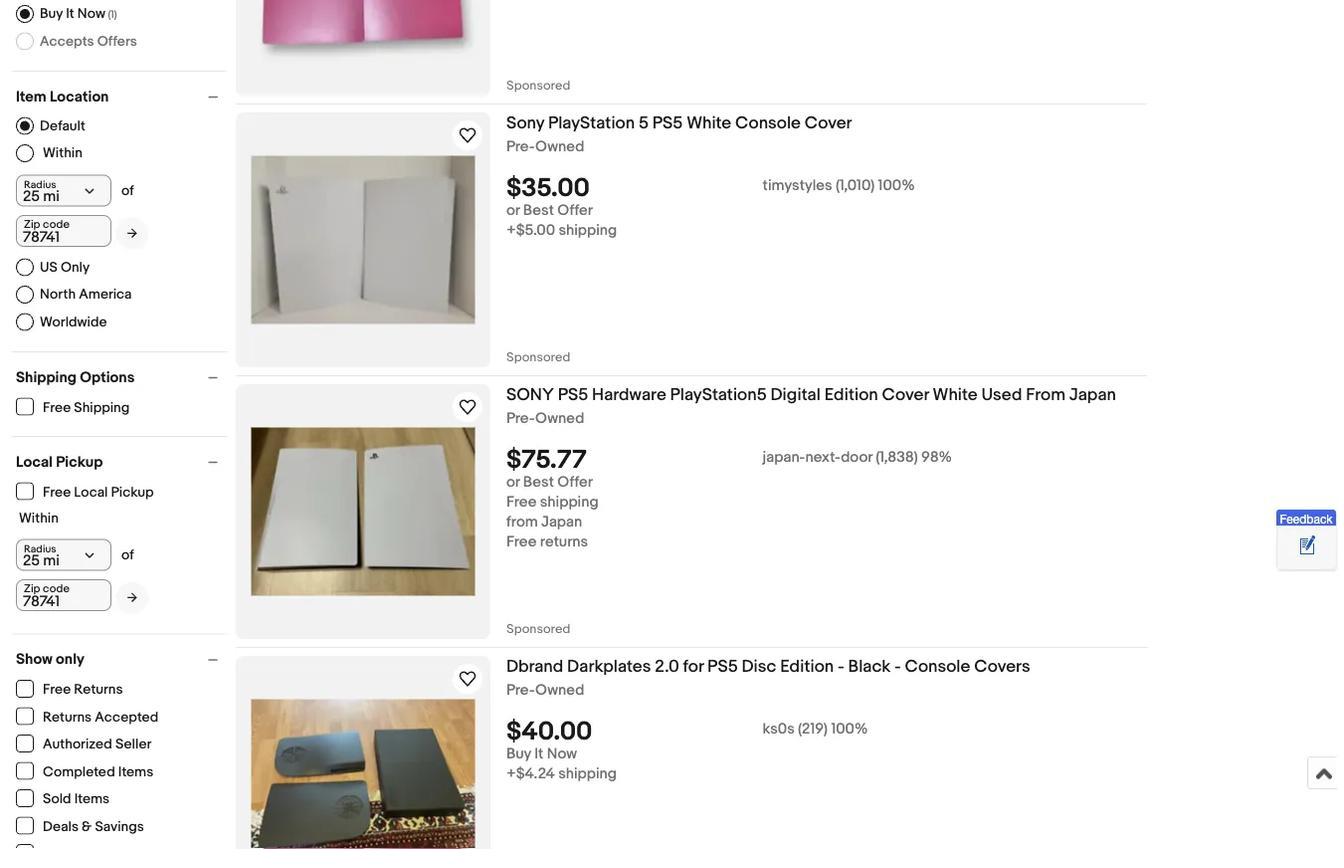Task type: locate. For each thing, give the bounding box(es) containing it.
playstation
[[549, 112, 635, 133]]

0 vertical spatial returns
[[74, 681, 123, 698]]

ps5 inside dbrand darkplates 2.0 for ps5 disc edition - black - console covers pre-owned
[[708, 656, 738, 677]]

cover up (1,010)
[[805, 112, 853, 133]]

free for free returns
[[43, 681, 71, 698]]

100% inside timystyles (1,010) 100% or best offer +$5.00 shipping
[[879, 177, 915, 195]]

0 horizontal spatial 100%
[[832, 720, 868, 738]]

1 horizontal spatial buy
[[507, 745, 531, 763]]

1 owned from the top
[[536, 138, 585, 156]]

show only
[[16, 651, 85, 668]]

0 horizontal spatial console
[[736, 112, 801, 133]]

default link
[[16, 117, 85, 135]]

free for free local pickup
[[43, 484, 71, 501]]

item location
[[16, 88, 109, 106]]

deals & savings
[[43, 818, 144, 835]]

cover inside sony ps5 hardware playstation5 digital edition cover white used from japan pre-owned
[[883, 384, 930, 405]]

shipping down options
[[74, 399, 130, 416]]

watch dbrand darkplates 2.0 for ps5 disc edition - black - console covers image
[[456, 667, 480, 691]]

0 vertical spatial items
[[118, 763, 153, 780]]

0 vertical spatial within
[[43, 145, 82, 162]]

free down local pickup
[[43, 484, 71, 501]]

0 horizontal spatial buy
[[40, 5, 63, 22]]

1 vertical spatial shipping
[[540, 493, 599, 511]]

100% inside ks0s (219) 100% buy it now +$4.24 shipping
[[832, 720, 868, 738]]

only
[[56, 651, 85, 668]]

shipping right +$5.00
[[559, 222, 617, 240]]

america
[[79, 286, 132, 303]]

pickup down local pickup dropdown button at left bottom
[[111, 484, 154, 501]]

100% right the (219)
[[832, 720, 868, 738]]

console up timystyles
[[736, 112, 801, 133]]

japan right from
[[1070, 384, 1117, 405]]

2 offer from the top
[[558, 474, 593, 491]]

0 horizontal spatial -
[[838, 656, 845, 677]]

ps5 right the "for"
[[708, 656, 738, 677]]

0 horizontal spatial white
[[687, 112, 732, 133]]

local up free local pickup link
[[16, 453, 53, 471]]

offer
[[558, 202, 593, 220], [558, 474, 593, 491]]

console inside 'sony playstation 5 ps5 white console cover pre-owned'
[[736, 112, 801, 133]]

1 vertical spatial buy
[[507, 745, 531, 763]]

best up 'from' on the left bottom of page
[[523, 474, 554, 491]]

100% for $35.00
[[879, 177, 915, 195]]

playstation 5 ps5 console faceplate cover (cosmic red) - used image
[[251, 0, 475, 80]]

1 best from the top
[[523, 202, 554, 220]]

0 vertical spatial now
[[77, 5, 106, 22]]

owned down sony
[[536, 410, 585, 428]]

it
[[66, 5, 74, 22], [535, 745, 544, 763]]

1 vertical spatial or
[[507, 474, 520, 491]]

buy inside ks0s (219) 100% buy it now +$4.24 shipping
[[507, 745, 531, 763]]

of up apply within filter image
[[121, 546, 134, 563]]

1 horizontal spatial it
[[535, 745, 544, 763]]

1 horizontal spatial white
[[933, 384, 978, 405]]

free down 'from' on the left bottom of page
[[507, 533, 537, 551]]

watch sony ps5 hardware playstation5 digital edition cover white used from japan image
[[456, 395, 480, 419]]

offer down playstation
[[558, 202, 593, 220]]

1 vertical spatial pickup
[[111, 484, 154, 501]]

completed items
[[43, 763, 153, 780]]

shipping up returns
[[540, 493, 599, 511]]

0 vertical spatial best
[[523, 202, 554, 220]]

within down free local pickup link
[[19, 510, 59, 527]]

1 vertical spatial edition
[[781, 656, 834, 677]]

0 vertical spatial console
[[736, 112, 801, 133]]

0 vertical spatial offer
[[558, 202, 593, 220]]

2 horizontal spatial ps5
[[708, 656, 738, 677]]

sony playstation 5 ps5 white console cover heading
[[507, 112, 853, 133]]

or up 'from' on the left bottom of page
[[507, 474, 520, 491]]

100% right (1,010)
[[879, 177, 915, 195]]

deals & savings link
[[16, 817, 145, 835]]

within down default on the top left of page
[[43, 145, 82, 162]]

from
[[507, 513, 538, 531]]

1 horizontal spatial items
[[118, 763, 153, 780]]

1 vertical spatial ps5
[[558, 384, 589, 405]]

items
[[118, 763, 153, 780], [74, 791, 110, 808]]

sony playstation 5 ps5 white console cover image
[[251, 156, 475, 324]]

1 vertical spatial local
[[74, 484, 108, 501]]

owned down playstation
[[536, 138, 585, 156]]

None text field
[[16, 215, 111, 247], [16, 579, 111, 611], [16, 215, 111, 247], [16, 579, 111, 611]]

0 vertical spatial edition
[[825, 384, 879, 405]]

0 vertical spatial owned
[[536, 138, 585, 156]]

2 best from the top
[[523, 474, 554, 491]]

of up apply within filter icon
[[121, 182, 134, 199]]

0 vertical spatial white
[[687, 112, 732, 133]]

0 horizontal spatial it
[[66, 5, 74, 22]]

free shipping
[[43, 399, 130, 416]]

1 vertical spatial owned
[[536, 410, 585, 428]]

1 horizontal spatial cover
[[883, 384, 930, 405]]

apply within filter image
[[127, 227, 137, 240]]

0 horizontal spatial cover
[[805, 112, 853, 133]]

pre- inside 'sony playstation 5 ps5 white console cover pre-owned'
[[507, 138, 536, 156]]

or up +$5.00
[[507, 202, 520, 220]]

0 vertical spatial 100%
[[879, 177, 915, 195]]

ks0s
[[763, 720, 795, 738]]

+$5.00
[[507, 222, 555, 240]]

offer up returns
[[558, 474, 593, 491]]

only
[[61, 259, 90, 275]]

ps5 inside sony ps5 hardware playstation5 digital edition cover white used from japan pre-owned
[[558, 384, 589, 405]]

0 vertical spatial ps5
[[653, 112, 683, 133]]

white right '5'
[[687, 112, 732, 133]]

1 horizontal spatial -
[[895, 656, 902, 677]]

1 or from the top
[[507, 202, 520, 220]]

local down local pickup dropdown button at left bottom
[[74, 484, 108, 501]]

free up 'from' on the left bottom of page
[[507, 493, 537, 511]]

1 vertical spatial offer
[[558, 474, 593, 491]]

0 vertical spatial japan
[[1070, 384, 1117, 405]]

japan up returns
[[542, 513, 583, 531]]

items up "deals & savings"
[[74, 791, 110, 808]]

items down seller
[[118, 763, 153, 780]]

or
[[507, 202, 520, 220], [507, 474, 520, 491]]

buy up "+$4.24"
[[507, 745, 531, 763]]

1 horizontal spatial local
[[74, 484, 108, 501]]

0 horizontal spatial ps5
[[558, 384, 589, 405]]

edition right disc
[[781, 656, 834, 677]]

shipping down $40.00
[[559, 765, 617, 783]]

2 or from the top
[[507, 474, 520, 491]]

it up "+$4.24"
[[535, 745, 544, 763]]

1 vertical spatial pre-
[[507, 410, 536, 428]]

within
[[43, 145, 82, 162], [19, 510, 59, 527]]

1 vertical spatial cover
[[883, 384, 930, 405]]

best up +$5.00
[[523, 202, 554, 220]]

apply within filter image
[[127, 591, 137, 604]]

shipping
[[16, 368, 77, 386], [74, 399, 130, 416]]

1 horizontal spatial ps5
[[653, 112, 683, 133]]

us only link
[[16, 258, 90, 276]]

edition
[[825, 384, 879, 405], [781, 656, 834, 677]]

2 pre- from the top
[[507, 410, 536, 428]]

pickup up free local pickup link
[[56, 453, 103, 471]]

free
[[43, 399, 71, 416], [43, 484, 71, 501], [507, 493, 537, 511], [507, 533, 537, 551], [43, 681, 71, 698]]

owned
[[536, 138, 585, 156], [536, 410, 585, 428], [536, 681, 585, 699]]

2 vertical spatial shipping
[[559, 765, 617, 783]]

buy
[[40, 5, 63, 22], [507, 745, 531, 763]]

0 horizontal spatial japan
[[542, 513, 583, 531]]

1 vertical spatial white
[[933, 384, 978, 405]]

pre-
[[507, 138, 536, 156], [507, 410, 536, 428], [507, 681, 536, 699]]

0 horizontal spatial items
[[74, 791, 110, 808]]

1 horizontal spatial console
[[905, 656, 971, 677]]

accepted
[[95, 709, 159, 726]]

1 vertical spatial best
[[523, 474, 554, 491]]

free down 'shipping options'
[[43, 399, 71, 416]]

sony ps5 hardware playstation5 digital edition cover white used from japan image
[[251, 428, 475, 596]]

console inside dbrand darkplates 2.0 for ps5 disc edition - black - console covers pre-owned
[[905, 656, 971, 677]]

now left (1)
[[77, 5, 106, 22]]

location
[[50, 88, 109, 106]]

0 vertical spatial local
[[16, 453, 53, 471]]

1 vertical spatial console
[[905, 656, 971, 677]]

sony playstation 5 ps5 white console cover pre-owned
[[507, 112, 853, 156]]

cover inside 'sony playstation 5 ps5 white console cover pre-owned'
[[805, 112, 853, 133]]

buy up accepts
[[40, 5, 63, 22]]

cover for $35.00
[[805, 112, 853, 133]]

0 horizontal spatial pickup
[[56, 453, 103, 471]]

ps5 right '5'
[[653, 112, 683, 133]]

authorized seller
[[43, 736, 152, 753]]

3 owned from the top
[[536, 681, 585, 699]]

used
[[982, 384, 1023, 405]]

sold items link
[[16, 789, 111, 808]]

item
[[16, 88, 46, 106]]

0 vertical spatial of
[[121, 182, 134, 199]]

2 vertical spatial pre-
[[507, 681, 536, 699]]

sold items
[[43, 791, 110, 808]]

best inside japan-next-door (1,838) 98% or best offer free shipping from japan free returns
[[523, 474, 554, 491]]

white inside 'sony playstation 5 ps5 white console cover pre-owned'
[[687, 112, 732, 133]]

1 vertical spatial 100%
[[832, 720, 868, 738]]

0 horizontal spatial now
[[77, 5, 106, 22]]

2 vertical spatial ps5
[[708, 656, 738, 677]]

1 pre- from the top
[[507, 138, 536, 156]]

(1)
[[108, 8, 117, 21]]

cover
[[805, 112, 853, 133], [883, 384, 930, 405]]

0 vertical spatial buy
[[40, 5, 63, 22]]

2 of from the top
[[121, 546, 134, 563]]

dbrand darkplates 2.0 for ps5 disc edition - black - console covers image
[[251, 699, 475, 849]]

returns
[[540, 533, 589, 551]]

timystyles
[[763, 177, 833, 195]]

console
[[736, 112, 801, 133], [905, 656, 971, 677]]

pickup
[[56, 453, 103, 471], [111, 484, 154, 501]]

shipping inside ks0s (219) 100% buy it now +$4.24 shipping
[[559, 765, 617, 783]]

shipping up free shipping link
[[16, 368, 77, 386]]

free down show only
[[43, 681, 71, 698]]

white inside sony ps5 hardware playstation5 digital edition cover white used from japan pre-owned
[[933, 384, 978, 405]]

1 vertical spatial of
[[121, 546, 134, 563]]

it up accepts
[[66, 5, 74, 22]]

shipping options
[[16, 368, 135, 386]]

completed
[[43, 763, 115, 780]]

(1,838)
[[876, 449, 918, 467]]

shipping inside timystyles (1,010) 100% or best offer +$5.00 shipping
[[559, 222, 617, 240]]

now up "+$4.24"
[[547, 745, 577, 763]]

2 vertical spatial owned
[[536, 681, 585, 699]]

1 vertical spatial it
[[535, 745, 544, 763]]

returns accepted
[[43, 709, 159, 726]]

dbrand darkplates 2.0 for ps5 disc edition - black - console covers pre-owned
[[507, 656, 1031, 699]]

1 of from the top
[[121, 182, 134, 199]]

ps5 right sony
[[558, 384, 589, 405]]

-
[[838, 656, 845, 677], [895, 656, 902, 677]]

owned down dbrand
[[536, 681, 585, 699]]

japan inside sony ps5 hardware playstation5 digital edition cover white used from japan pre-owned
[[1070, 384, 1117, 405]]

- left black
[[838, 656, 845, 677]]

white left used at the top of the page
[[933, 384, 978, 405]]

north
[[40, 286, 76, 303]]

2 owned from the top
[[536, 410, 585, 428]]

1 horizontal spatial now
[[547, 745, 577, 763]]

0 vertical spatial it
[[66, 5, 74, 22]]

items for sold items
[[74, 791, 110, 808]]

sony ps5 hardware playstation5 digital edition cover white used from japan pre-owned
[[507, 384, 1117, 428]]

or inside timystyles (1,010) 100% or best offer +$5.00 shipping
[[507, 202, 520, 220]]

now inside ks0s (219) 100% buy it now +$4.24 shipping
[[547, 745, 577, 763]]

1 vertical spatial japan
[[542, 513, 583, 531]]

3 pre- from the top
[[507, 681, 536, 699]]

completed items link
[[16, 762, 154, 780]]

console left the covers
[[905, 656, 971, 677]]

returns
[[74, 681, 123, 698], [43, 709, 92, 726]]

japan-next-door (1,838) 98% or best offer free shipping from japan free returns
[[507, 449, 953, 551]]

ps5 inside 'sony playstation 5 ps5 white console cover pre-owned'
[[653, 112, 683, 133]]

japan
[[1070, 384, 1117, 405], [542, 513, 583, 531]]

0 vertical spatial or
[[507, 202, 520, 220]]

returns up returns accepted at the bottom of the page
[[74, 681, 123, 698]]

1 offer from the top
[[558, 202, 593, 220]]

1 horizontal spatial japan
[[1070, 384, 1117, 405]]

default
[[40, 117, 85, 134]]

1 horizontal spatial pickup
[[111, 484, 154, 501]]

0 vertical spatial shipping
[[559, 222, 617, 240]]

returns down free returns link
[[43, 709, 92, 726]]

$75.77
[[507, 445, 587, 476]]

darkplates
[[567, 656, 651, 677]]

edition right digital
[[825, 384, 879, 405]]

1 horizontal spatial 100%
[[879, 177, 915, 195]]

100%
[[879, 177, 915, 195], [832, 720, 868, 738]]

1 vertical spatial now
[[547, 745, 577, 763]]

- right black
[[895, 656, 902, 677]]

(219)
[[798, 720, 828, 738]]

5
[[639, 112, 649, 133]]

of
[[121, 182, 134, 199], [121, 546, 134, 563]]

0 vertical spatial cover
[[805, 112, 853, 133]]

1 vertical spatial items
[[74, 791, 110, 808]]

cover up '(1,838)'
[[883, 384, 930, 405]]

0 vertical spatial pre-
[[507, 138, 536, 156]]

shipping inside japan-next-door (1,838) 98% or best offer free shipping from japan free returns
[[540, 493, 599, 511]]

us
[[40, 259, 58, 275]]



Task type: describe. For each thing, give the bounding box(es) containing it.
from
[[1027, 384, 1066, 405]]

playstation5
[[671, 384, 767, 405]]

timystyles (1,010) 100% or best offer +$5.00 shipping
[[507, 177, 915, 240]]

local pickup button
[[16, 453, 227, 471]]

sony ps5 hardware playstation5 digital edition cover white used from japan heading
[[507, 384, 1117, 405]]

$40.00
[[507, 717, 593, 748]]

owned inside sony ps5 hardware playstation5 digital edition cover white used from japan pre-owned
[[536, 410, 585, 428]]

options
[[80, 368, 135, 386]]

sony
[[507, 384, 554, 405]]

 (1) Items text field
[[106, 8, 117, 21]]

shipping for $35.00
[[559, 222, 617, 240]]

of for location
[[121, 182, 134, 199]]

door
[[841, 449, 873, 467]]

next-
[[806, 449, 841, 467]]

2 - from the left
[[895, 656, 902, 677]]

disc
[[742, 656, 777, 677]]

items for completed items
[[118, 763, 153, 780]]

dbrand
[[507, 656, 564, 677]]

hardware
[[592, 384, 667, 405]]

it inside ks0s (219) 100% buy it now +$4.24 shipping
[[535, 745, 544, 763]]

0 horizontal spatial local
[[16, 453, 53, 471]]

cover for $75.77
[[883, 384, 930, 405]]

edition inside sony ps5 hardware playstation5 digital edition cover white used from japan pre-owned
[[825, 384, 879, 405]]

+$4.24
[[507, 765, 555, 783]]

item location button
[[16, 88, 227, 106]]

shipping for $40.00
[[559, 765, 617, 783]]

$35.00
[[507, 173, 590, 204]]

owned inside dbrand darkplates 2.0 for ps5 disc edition - black - console covers pre-owned
[[536, 681, 585, 699]]

show only button
[[16, 651, 227, 668]]

show
[[16, 651, 53, 668]]

shipping options button
[[16, 368, 227, 386]]

free returns
[[43, 681, 123, 698]]

north america link
[[16, 286, 132, 304]]

offer inside timystyles (1,010) 100% or best offer +$5.00 shipping
[[558, 202, 593, 220]]

returns accepted link
[[16, 707, 160, 726]]

&
[[82, 818, 92, 835]]

accepts offers
[[40, 33, 137, 50]]

1 vertical spatial within
[[19, 510, 59, 527]]

watch sony playstation 5 ps5 white console cover image
[[456, 123, 480, 147]]

deals
[[43, 818, 79, 835]]

digital
[[771, 384, 821, 405]]

owned inside 'sony playstation 5 ps5 white console cover pre-owned'
[[536, 138, 585, 156]]

covers
[[975, 656, 1031, 677]]

1 vertical spatial returns
[[43, 709, 92, 726]]

free returns link
[[16, 680, 124, 698]]

local pickup
[[16, 453, 103, 471]]

sony ps5 hardware playstation5 digital edition cover white used from japan link
[[507, 384, 1148, 410]]

1 - from the left
[[838, 656, 845, 677]]

seller
[[115, 736, 152, 753]]

0 vertical spatial shipping
[[16, 368, 77, 386]]

accepts
[[40, 33, 94, 50]]

worldwide link
[[16, 313, 107, 331]]

free local pickup link
[[16, 482, 155, 501]]

sold
[[43, 791, 71, 808]]

offer inside japan-next-door (1,838) 98% or best offer free shipping from japan free returns
[[558, 474, 593, 491]]

98%
[[922, 449, 953, 467]]

pre- inside sony ps5 hardware playstation5 digital edition cover white used from japan pre-owned
[[507, 410, 536, 428]]

sony playstation 5 ps5 white console cover link
[[507, 112, 1148, 138]]

japan-
[[763, 449, 806, 467]]

(1,010)
[[836, 177, 875, 195]]

dbrand darkplates 2.0 for ps5 disc edition - black - console covers heading
[[507, 656, 1031, 677]]

black
[[849, 656, 891, 677]]

1 vertical spatial shipping
[[74, 399, 130, 416]]

edition inside dbrand darkplates 2.0 for ps5 disc edition - black - console covers pre-owned
[[781, 656, 834, 677]]

pre- inside dbrand darkplates 2.0 for ps5 disc edition - black - console covers pre-owned
[[507, 681, 536, 699]]

0 vertical spatial pickup
[[56, 453, 103, 471]]

free for free shipping
[[43, 399, 71, 416]]

offers
[[97, 33, 137, 50]]

savings
[[95, 818, 144, 835]]

authorized
[[43, 736, 112, 753]]

japan inside japan-next-door (1,838) 98% or best offer free shipping from japan free returns
[[542, 513, 583, 531]]

free shipping link
[[16, 398, 131, 416]]

worldwide
[[40, 313, 107, 330]]

buy it now (1)
[[40, 5, 117, 22]]

free local pickup
[[43, 484, 154, 501]]

best inside timystyles (1,010) 100% or best offer +$5.00 shipping
[[523, 202, 554, 220]]

feedback
[[1281, 511, 1333, 525]]

us only
[[40, 259, 90, 275]]

or inside japan-next-door (1,838) 98% or best offer free shipping from japan free returns
[[507, 474, 520, 491]]

for
[[683, 656, 704, 677]]

sony
[[507, 112, 545, 133]]

of for pickup
[[121, 546, 134, 563]]

100% for $40.00
[[832, 720, 868, 738]]

north america
[[40, 286, 132, 303]]

ks0s (219) 100% buy it now +$4.24 shipping
[[507, 720, 868, 783]]

2.0
[[655, 656, 680, 677]]

dbrand darkplates 2.0 for ps5 disc edition - black - console covers link
[[507, 656, 1148, 681]]

authorized seller link
[[16, 735, 153, 753]]



Task type: vqa. For each thing, say whether or not it's contained in the screenshot.
New inside DEWALT DCB6062 (2/Pack) 20V/60V MAX FLEXVOLT 6 Ah Lithium-Ion Battery New
no



